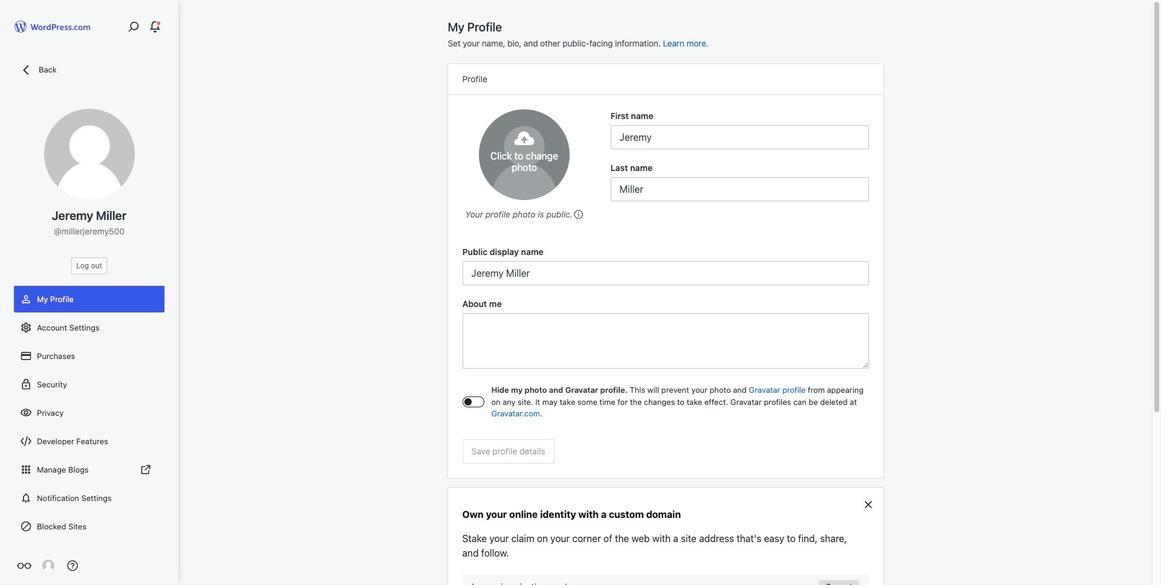 Task type: describe. For each thing, give the bounding box(es) containing it.
credit_card image
[[20, 350, 32, 362]]

settings image
[[20, 322, 32, 334]]

reader image
[[17, 559, 31, 574]]

more information image
[[573, 209, 584, 220]]

apps image
[[20, 464, 32, 476]]



Task type: vqa. For each thing, say whether or not it's contained in the screenshot.
"apps" image
yes



Task type: locate. For each thing, give the bounding box(es) containing it.
notifications image
[[20, 493, 32, 505]]

group
[[611, 110, 869, 149], [611, 162, 869, 201], [463, 246, 869, 286], [463, 298, 869, 373]]

None text field
[[611, 125, 869, 149]]

block image
[[20, 521, 32, 533]]

main content
[[448, 19, 884, 586]]

person image
[[20, 293, 32, 306]]

lock image
[[20, 379, 32, 391]]

jeremy miller image
[[44, 109, 135, 200], [479, 110, 570, 200], [42, 560, 54, 572]]

visibility image
[[20, 407, 32, 419]]

None text field
[[611, 177, 869, 201], [463, 261, 869, 286], [463, 313, 869, 369], [611, 177, 869, 201], [463, 261, 869, 286], [463, 313, 869, 369]]



